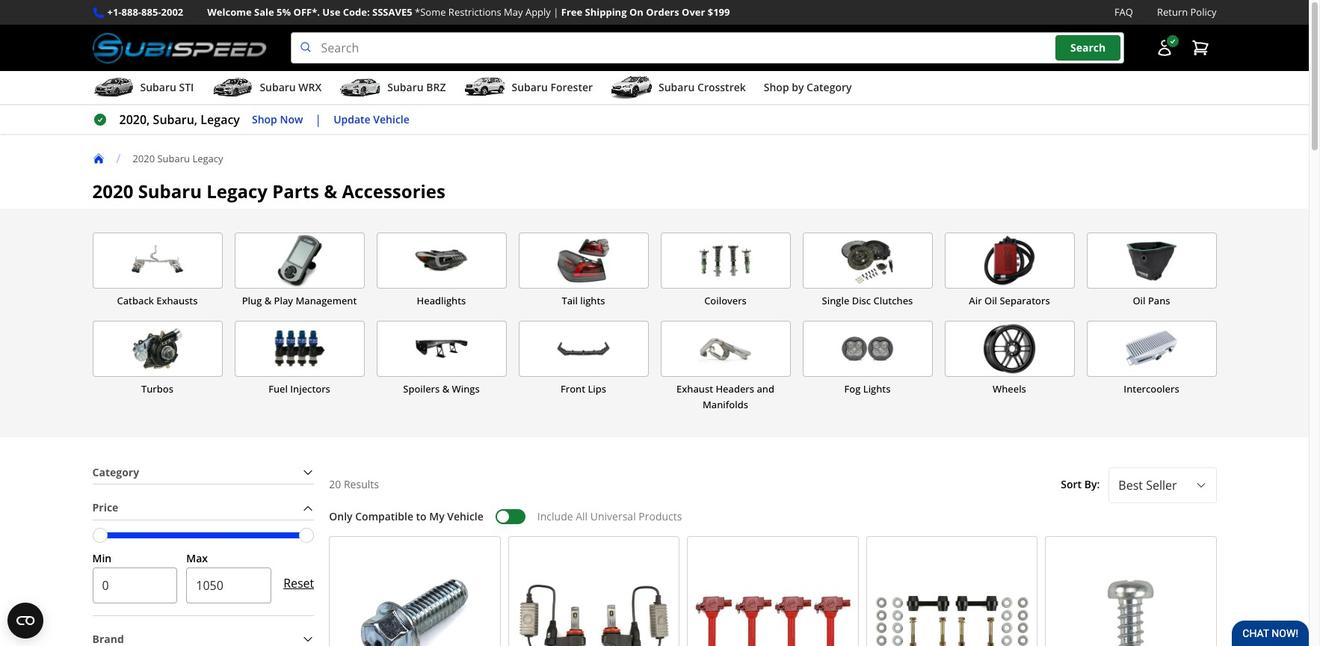 Task type: describe. For each thing, give the bounding box(es) containing it.
a subaru brz thumbnail image image
[[340, 76, 382, 99]]

shop now link
[[252, 111, 303, 128]]

exhaust headers and manifolds image
[[662, 322, 790, 376]]

only
[[329, 509, 353, 524]]

wrx
[[299, 80, 322, 94]]

single disc clutches button
[[803, 233, 933, 309]]

shop by category button
[[764, 74, 852, 104]]

products
[[639, 509, 682, 524]]

plug
[[242, 294, 262, 308]]

manifolds
[[703, 398, 749, 412]]

subaru sti
[[140, 80, 194, 94]]

spoilers
[[403, 382, 440, 396]]

legacy for 2020 subaru legacy parts & accessories
[[207, 179, 268, 204]]

price
[[92, 501, 118, 515]]

subaru for subaru forester
[[512, 80, 548, 94]]

torque solution front endlinks - 2002-2014 subaru wrx / 2004-2014 sti / 2005+ legacy image
[[873, 543, 1032, 646]]

update vehicle button
[[334, 111, 410, 128]]

oil pans image
[[1088, 233, 1217, 288]]

all
[[576, 509, 588, 524]]

shop for shop now
[[252, 112, 277, 126]]

spoilers & wings button
[[377, 321, 507, 413]]

sale
[[254, 5, 274, 19]]

fuel
[[269, 382, 288, 396]]

turbos
[[141, 382, 174, 396]]

fog
[[845, 382, 861, 396]]

max
[[186, 551, 208, 565]]

Min text field
[[92, 568, 178, 603]]

clutches
[[874, 294, 914, 308]]

category
[[92, 465, 139, 479]]

spoilers & wings
[[403, 382, 480, 396]]

turbos button
[[92, 321, 223, 413]]

code:
[[343, 5, 370, 19]]

shop by category
[[764, 80, 852, 94]]

catback
[[117, 294, 154, 308]]

shipping
[[585, 5, 627, 19]]

subaru brz button
[[340, 74, 446, 104]]

1 oil from the left
[[985, 294, 998, 308]]

Select... button
[[1110, 467, 1217, 503]]

spoilers & wings image
[[377, 322, 506, 376]]

tail
[[562, 294, 578, 308]]

*some
[[415, 5, 446, 19]]

headlights button
[[377, 233, 507, 309]]

subaru forester
[[512, 80, 593, 94]]

free
[[562, 5, 583, 19]]

$199
[[708, 5, 730, 19]]

& for plug & play management
[[265, 294, 272, 308]]

2020,
[[119, 112, 150, 128]]

20 results
[[329, 477, 379, 492]]

faq
[[1115, 5, 1134, 19]]

888-
[[122, 5, 141, 19]]

885-
[[141, 5, 161, 19]]

subaru forester button
[[464, 74, 593, 104]]

wheels
[[993, 382, 1027, 396]]

vehicle inside button
[[373, 112, 410, 126]]

universal
[[591, 509, 636, 524]]

+1-
[[107, 5, 122, 19]]

20
[[329, 477, 341, 492]]

separators
[[1000, 294, 1051, 308]]

2020 subaru legacy
[[133, 152, 223, 165]]

1 horizontal spatial |
[[554, 5, 559, 19]]

subaru crosstrek button
[[611, 74, 746, 104]]

coilovers
[[705, 294, 747, 308]]

welcome
[[207, 5, 252, 19]]

single
[[823, 294, 850, 308]]

update
[[334, 112, 371, 126]]

return policy
[[1158, 5, 1217, 19]]

update vehicle
[[334, 112, 410, 126]]

diode dynamics h11 sl1 led pair low beam led headlight bulbs - 2015+ wrx / 2013+ ft86 image
[[515, 543, 673, 646]]

include all universal products
[[538, 509, 682, 524]]

headlights image
[[377, 233, 506, 288]]

plug & play management image
[[235, 233, 364, 288]]

front
[[561, 382, 586, 396]]

forester
[[551, 80, 593, 94]]

2020 for 2020 subaru legacy parts & accessories
[[92, 179, 133, 204]]

subaru screws for mirrors image
[[1052, 543, 1211, 646]]

search button
[[1056, 35, 1121, 60]]

subaru sti button
[[92, 74, 194, 104]]

restrictions
[[449, 5, 502, 19]]

a subaru sti thumbnail image image
[[92, 76, 134, 99]]

sort by:
[[1062, 477, 1101, 492]]

management
[[296, 294, 357, 308]]

off the line performance otl street series ignition coils fa2x - 2015-2020 subaru wrx / 2013-2020 frs / brz / 86 image
[[694, 543, 852, 646]]

wings
[[452, 382, 480, 396]]

tail lights
[[562, 294, 606, 308]]

Max text field
[[186, 568, 272, 603]]

2020, subaru, legacy
[[119, 112, 240, 128]]

coilovers image
[[662, 233, 790, 288]]

+1-888-885-2002 link
[[107, 4, 183, 20]]

min
[[92, 551, 112, 565]]

minimum slider
[[92, 528, 107, 543]]

headlights
[[417, 294, 466, 308]]

& for spoilers & wings
[[443, 382, 450, 396]]

subaru for subaru brz
[[388, 80, 424, 94]]

button image
[[1156, 39, 1174, 57]]

front lips image
[[519, 322, 648, 376]]

only compatible to my vehicle
[[329, 509, 484, 524]]

1 horizontal spatial &
[[324, 179, 338, 204]]

injectors
[[290, 382, 331, 396]]

shop for shop by category
[[764, 80, 790, 94]]

2 oil from the left
[[1134, 294, 1146, 308]]



Task type: locate. For each thing, give the bounding box(es) containing it.
single disc clutches image
[[804, 233, 932, 288]]

& left play at left top
[[265, 294, 272, 308]]

orders
[[646, 5, 680, 19]]

2020 for 2020 subaru legacy
[[133, 152, 155, 165]]

vehicle right my
[[448, 509, 484, 524]]

catback exhausts image
[[93, 233, 222, 288]]

by:
[[1085, 477, 1101, 492]]

0 vertical spatial 2020
[[133, 152, 155, 165]]

apply
[[526, 5, 551, 19]]

sort
[[1062, 477, 1082, 492]]

subaru for 2020 subaru legacy
[[157, 152, 190, 165]]

results
[[344, 477, 379, 492]]

& left "wings"
[[443, 382, 450, 396]]

subaru left brz
[[388, 80, 424, 94]]

catback exhausts button
[[92, 233, 223, 309]]

air
[[970, 294, 983, 308]]

turbos image
[[93, 322, 222, 376]]

oil pans button
[[1087, 233, 1217, 309]]

0 vertical spatial legacy
[[193, 152, 223, 165]]

a subaru forester thumbnail image image
[[464, 76, 506, 99]]

subaru flange bolt image
[[336, 543, 494, 646]]

exhaust headers and manifolds button
[[661, 321, 791, 413]]

off*.
[[294, 5, 320, 19]]

subispeed logo image
[[92, 32, 267, 64]]

subaru wrx button
[[212, 74, 322, 104]]

0 horizontal spatial |
[[315, 112, 322, 128]]

a subaru wrx thumbnail image image
[[212, 76, 254, 99]]

1 horizontal spatial vehicle
[[448, 509, 484, 524]]

fuel injectors
[[269, 382, 331, 396]]

category
[[807, 80, 852, 94]]

intercoolers image
[[1088, 322, 1217, 376]]

welcome sale 5% off*. use code: sssave5
[[207, 5, 413, 19]]

vehicle down subaru brz dropdown button
[[373, 112, 410, 126]]

compatible
[[355, 509, 414, 524]]

subaru down subaru,
[[157, 152, 190, 165]]

include
[[538, 509, 573, 524]]

brand
[[92, 632, 124, 646]]

price button
[[92, 497, 314, 520]]

policy
[[1191, 5, 1217, 19]]

2 subaru from the left
[[260, 80, 296, 94]]

return policy link
[[1158, 4, 1217, 20]]

subaru inside subaru wrx 'dropdown button'
[[260, 80, 296, 94]]

2 vertical spatial &
[[443, 382, 450, 396]]

subaru up the shop now
[[260, 80, 296, 94]]

intercoolers
[[1125, 382, 1180, 396]]

legacy
[[201, 112, 240, 128]]

subaru
[[140, 80, 176, 94], [260, 80, 296, 94], [388, 80, 424, 94], [512, 80, 548, 94], [659, 80, 695, 94]]

faq link
[[1115, 4, 1134, 20]]

0 vertical spatial subaru
[[157, 152, 190, 165]]

air oil separators image
[[946, 233, 1075, 288]]

crosstrek
[[698, 80, 746, 94]]

1 vertical spatial legacy
[[207, 179, 268, 204]]

oil pans
[[1134, 294, 1171, 308]]

wheels button
[[945, 321, 1075, 413]]

2020
[[133, 152, 155, 165], [92, 179, 133, 204]]

subaru for 2020 subaru legacy parts & accessories
[[138, 179, 202, 204]]

1 vertical spatial |
[[315, 112, 322, 128]]

on
[[630, 5, 644, 19]]

subaru crosstrek
[[659, 80, 746, 94]]

fuel injectors button
[[235, 321, 365, 413]]

subaru inside subaru sti dropdown button
[[140, 80, 176, 94]]

home image
[[92, 153, 104, 165]]

1 vertical spatial 2020
[[92, 179, 133, 204]]

a subaru crosstrek thumbnail image image
[[611, 76, 653, 99]]

0 vertical spatial |
[[554, 5, 559, 19]]

air oil separators button
[[945, 233, 1075, 309]]

1 subaru from the left
[[140, 80, 176, 94]]

0 horizontal spatial &
[[265, 294, 272, 308]]

by
[[792, 80, 804, 94]]

1 vertical spatial &
[[265, 294, 272, 308]]

intercoolers button
[[1087, 321, 1217, 413]]

over
[[682, 5, 706, 19]]

subaru left sti
[[140, 80, 176, 94]]

subaru inside subaru forester dropdown button
[[512, 80, 548, 94]]

to
[[416, 509, 427, 524]]

subaru wrx
[[260, 80, 322, 94]]

1 horizontal spatial shop
[[764, 80, 790, 94]]

| left free
[[554, 5, 559, 19]]

pans
[[1149, 294, 1171, 308]]

front lips
[[561, 382, 607, 396]]

3 subaru from the left
[[388, 80, 424, 94]]

subaru left crosstrek
[[659, 80, 695, 94]]

oil left the pans
[[1134, 294, 1146, 308]]

return
[[1158, 5, 1189, 19]]

oil right 'air'
[[985, 294, 998, 308]]

search input field
[[291, 32, 1125, 64]]

category button
[[92, 461, 314, 484]]

subaru
[[157, 152, 190, 165], [138, 179, 202, 204]]

may
[[504, 5, 523, 19]]

legacy left parts
[[207, 179, 268, 204]]

brz
[[427, 80, 446, 94]]

exhaust
[[677, 382, 714, 396]]

my
[[430, 509, 445, 524]]

subaru down 2020 subaru legacy
[[138, 179, 202, 204]]

subaru for subaru wrx
[[260, 80, 296, 94]]

sssave5
[[373, 5, 413, 19]]

use
[[323, 5, 341, 19]]

subaru brz
[[388, 80, 446, 94]]

reset button
[[284, 565, 314, 601]]

tail lights image
[[519, 233, 648, 288]]

brand button
[[92, 628, 314, 646]]

1 vertical spatial shop
[[252, 112, 277, 126]]

0 horizontal spatial oil
[[985, 294, 998, 308]]

& right parts
[[324, 179, 338, 204]]

0 vertical spatial shop
[[764, 80, 790, 94]]

shop left by
[[764, 80, 790, 94]]

lips
[[588, 382, 607, 396]]

| right the now
[[315, 112, 322, 128]]

0 horizontal spatial vehicle
[[373, 112, 410, 126]]

air oil separators
[[970, 294, 1051, 308]]

shop inside dropdown button
[[764, 80, 790, 94]]

1 horizontal spatial oil
[[1134, 294, 1146, 308]]

legacy down legacy
[[193, 152, 223, 165]]

0 vertical spatial &
[[324, 179, 338, 204]]

sti
[[179, 80, 194, 94]]

0 vertical spatial vehicle
[[373, 112, 410, 126]]

tail lights button
[[519, 233, 649, 309]]

2020 down /
[[92, 179, 133, 204]]

5 subaru from the left
[[659, 80, 695, 94]]

shop left the now
[[252, 112, 277, 126]]

headers
[[716, 382, 755, 396]]

select... image
[[1196, 479, 1208, 491]]

parts
[[272, 179, 319, 204]]

subaru inside "subaru crosstrek" dropdown button
[[659, 80, 695, 94]]

exhaust headers and manifolds
[[677, 382, 775, 412]]

maximum slider
[[299, 528, 314, 543]]

search
[[1071, 41, 1106, 55]]

now
[[280, 112, 303, 126]]

1 vertical spatial vehicle
[[448, 509, 484, 524]]

open widget image
[[7, 603, 43, 639]]

front lips button
[[519, 321, 649, 413]]

+1-888-885-2002
[[107, 5, 183, 19]]

subaru inside subaru brz dropdown button
[[388, 80, 424, 94]]

2020 right /
[[133, 152, 155, 165]]

legacy for 2020 subaru legacy
[[193, 152, 223, 165]]

fuel injectors image
[[235, 322, 364, 376]]

fog lights button
[[803, 321, 933, 413]]

4 subaru from the left
[[512, 80, 548, 94]]

1 vertical spatial subaru
[[138, 179, 202, 204]]

wheels image
[[946, 322, 1075, 376]]

play
[[274, 294, 293, 308]]

plug & play management
[[242, 294, 357, 308]]

2002
[[161, 5, 183, 19]]

accessories
[[342, 179, 446, 204]]

lights
[[581, 294, 606, 308]]

2020 subaru legacy parts & accessories
[[92, 179, 446, 204]]

subaru left forester
[[512, 80, 548, 94]]

fog lights image
[[804, 322, 932, 376]]

subaru for subaru crosstrek
[[659, 80, 695, 94]]

subaru for subaru sti
[[140, 80, 176, 94]]

2 horizontal spatial &
[[443, 382, 450, 396]]

0 horizontal spatial shop
[[252, 112, 277, 126]]



Task type: vqa. For each thing, say whether or not it's contained in the screenshot.
Reset button
yes



